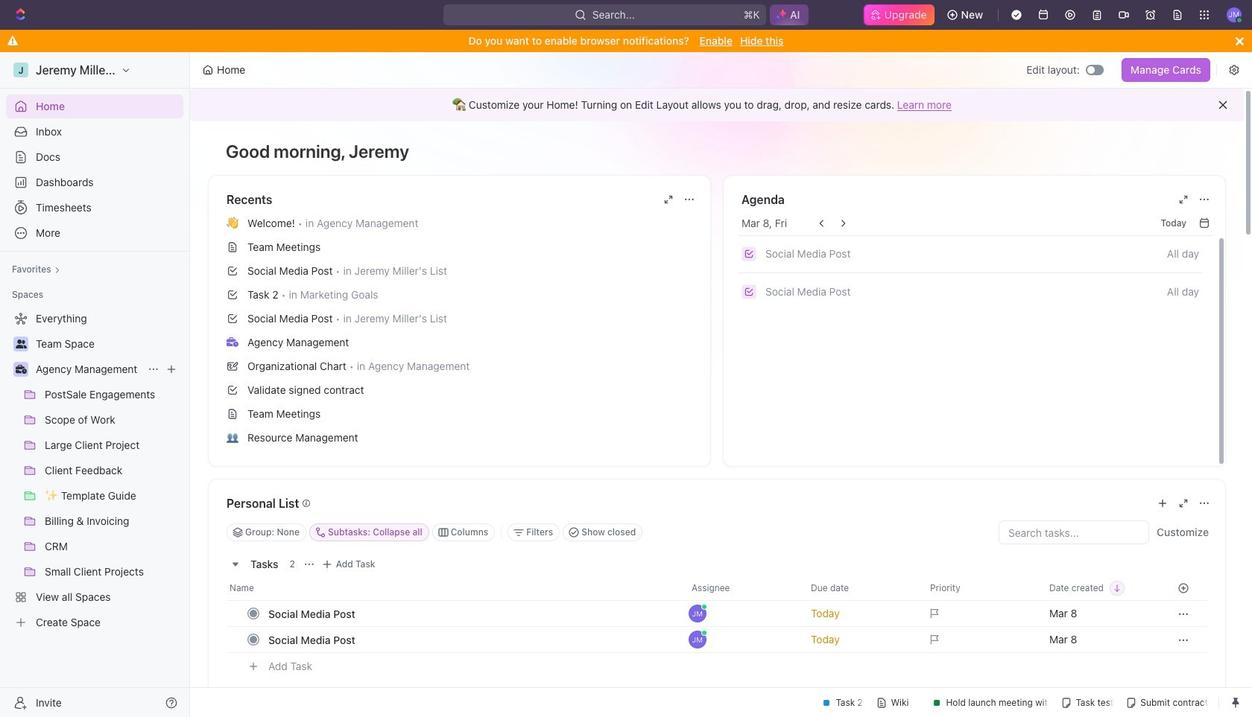 Task type: describe. For each thing, give the bounding box(es) containing it.
user group image
[[15, 340, 26, 349]]



Task type: locate. For each thing, give the bounding box(es) containing it.
alert
[[190, 89, 1244, 121]]

1 horizontal spatial business time image
[[227, 337, 238, 347]]

tree
[[6, 307, 183, 635]]

business time image inside tree
[[15, 365, 26, 374]]

Search tasks... text field
[[999, 522, 1149, 544]]

tree inside the sidebar navigation
[[6, 307, 183, 635]]

1 vertical spatial business time image
[[15, 365, 26, 374]]

0 vertical spatial business time image
[[227, 337, 238, 347]]

0 horizontal spatial business time image
[[15, 365, 26, 374]]

jeremy miller's workspace, , element
[[13, 63, 28, 78]]

sidebar navigation
[[0, 52, 193, 718]]

business time image
[[227, 337, 238, 347], [15, 365, 26, 374]]



Task type: vqa. For each thing, say whether or not it's contained in the screenshot.
business time icon to the right
yes



